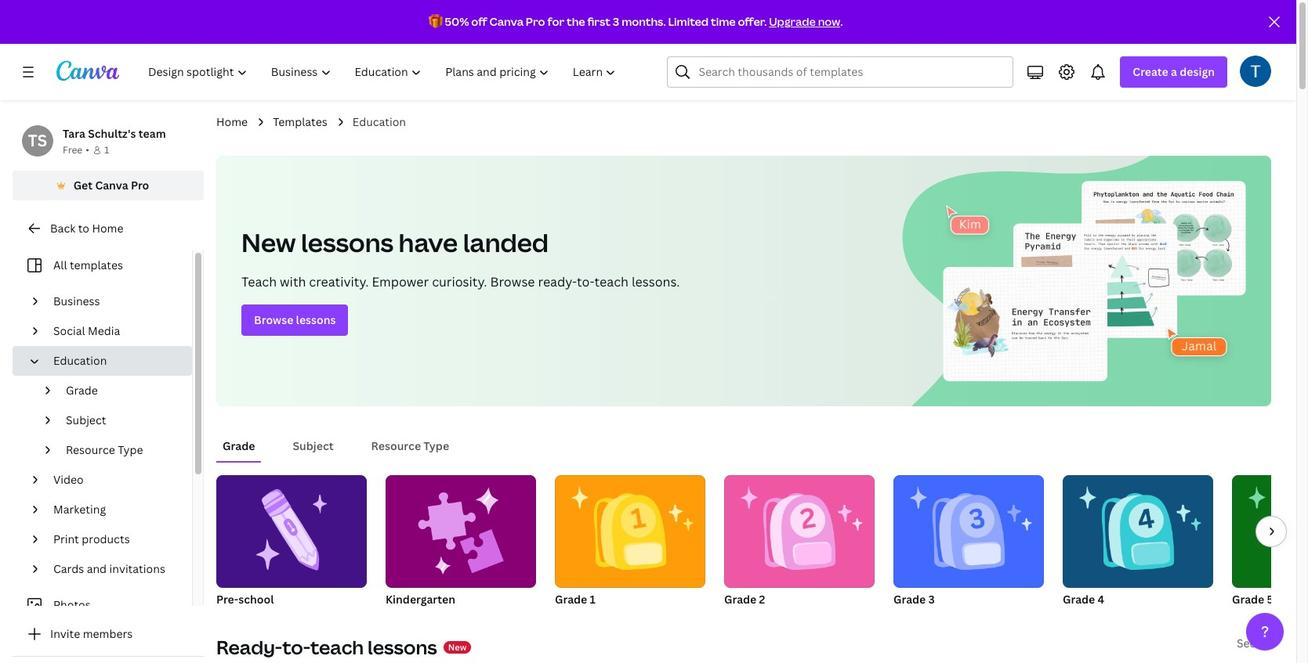 Task type: describe. For each thing, give the bounding box(es) containing it.
.
[[841, 14, 843, 29]]

grade 5
[[1232, 593, 1274, 608]]

browse lessons
[[254, 313, 336, 328]]

lessons for browse
[[296, 313, 336, 328]]

empower
[[372, 274, 429, 291]]

0 horizontal spatial resource
[[66, 443, 115, 458]]

get canva pro button
[[13, 171, 204, 201]]

0 vertical spatial browse
[[490, 274, 535, 291]]

0 vertical spatial canva
[[490, 14, 524, 29]]

new lessons have landed image
[[895, 156, 1272, 407]]

grade 4
[[1063, 593, 1105, 608]]

2
[[759, 593, 765, 608]]

grade for grade 3
[[894, 593, 926, 608]]

upgrade
[[769, 14, 816, 29]]

upgrade now button
[[769, 14, 841, 29]]

cards and invitations
[[53, 562, 165, 577]]

marketing link
[[47, 495, 183, 525]]

teach with creativity. empower curiosity. browse ready-to-teach lessons.
[[241, 274, 680, 291]]

design
[[1180, 64, 1215, 79]]

invitations
[[109, 562, 165, 577]]

1 horizontal spatial to-
[[577, 274, 595, 291]]

lessons.
[[632, 274, 680, 291]]

see all link
[[1237, 637, 1272, 651]]

limited
[[668, 14, 709, 29]]

grade for grade 2
[[724, 593, 757, 608]]

templates link
[[273, 114, 327, 131]]

tara schultz's team element
[[22, 125, 53, 157]]

browse inside "link"
[[254, 313, 293, 328]]

home link
[[216, 114, 248, 131]]

all templates link
[[22, 251, 183, 281]]

business
[[53, 294, 100, 309]]

new lessons have landed
[[241, 226, 549, 259]]

get
[[73, 178, 93, 193]]

curiosity.
[[432, 274, 487, 291]]

ready-
[[538, 274, 577, 291]]

invite members button
[[13, 619, 204, 651]]

new for new
[[448, 642, 467, 654]]

0 horizontal spatial resource type button
[[60, 436, 183, 466]]

have
[[399, 226, 458, 259]]

lessons for new
[[301, 226, 394, 259]]

1 horizontal spatial 1
[[590, 593, 596, 608]]

members
[[83, 627, 133, 642]]

time
[[711, 14, 736, 29]]

🎁 50% off canva pro for the first 3 months. limited time offer. upgrade now .
[[428, 14, 843, 29]]

0 horizontal spatial education
[[53, 354, 107, 368]]

tara
[[63, 126, 85, 141]]

canva inside "button"
[[95, 178, 128, 193]]

free
[[63, 143, 83, 157]]

1 vertical spatial grade button
[[216, 432, 261, 462]]

1 horizontal spatial type
[[424, 439, 449, 454]]

months.
[[622, 14, 666, 29]]

1 horizontal spatial subject button
[[287, 432, 340, 462]]

video link
[[47, 466, 183, 495]]

and
[[87, 562, 107, 577]]

back
[[50, 221, 75, 236]]

grade 2 link
[[724, 476, 875, 611]]

marketing
[[53, 502, 106, 517]]

create a design button
[[1120, 56, 1228, 88]]

grade for grade 5
[[1232, 593, 1265, 608]]

invite
[[50, 627, 80, 642]]

for
[[547, 14, 565, 29]]

back to home link
[[13, 213, 204, 245]]

school
[[239, 593, 274, 608]]

1 horizontal spatial resource type button
[[365, 432, 456, 462]]

the
[[567, 14, 585, 29]]

ready-
[[216, 635, 282, 661]]

5
[[1267, 593, 1274, 608]]

team
[[139, 126, 166, 141]]

grade 2
[[724, 593, 765, 608]]

create a design
[[1133, 64, 1215, 79]]

templates
[[273, 114, 327, 129]]

1 vertical spatial teach
[[310, 635, 364, 661]]

pre-
[[216, 593, 239, 608]]

free •
[[63, 143, 89, 157]]

0 horizontal spatial subject
[[66, 413, 106, 428]]

2 vertical spatial lessons
[[368, 635, 437, 661]]

browse lessons link
[[241, 305, 348, 336]]

kindergarten link
[[386, 476, 536, 611]]

offer.
[[738, 14, 767, 29]]

new for new lessons have landed
[[241, 226, 296, 259]]

0 horizontal spatial type
[[118, 443, 143, 458]]

0 vertical spatial grade button
[[60, 376, 183, 406]]

all templates
[[53, 258, 123, 273]]

🎁
[[428, 14, 443, 29]]

creativity.
[[309, 274, 369, 291]]

social media
[[53, 324, 120, 339]]

with
[[280, 274, 306, 291]]

1 horizontal spatial resource type
[[371, 439, 449, 454]]



Task type: locate. For each thing, give the bounding box(es) containing it.
50%
[[445, 14, 469, 29]]

grade for grade 1
[[555, 593, 587, 608]]

education down social media
[[53, 354, 107, 368]]

0 horizontal spatial browse
[[254, 313, 293, 328]]

to
[[78, 221, 89, 236]]

new up teach
[[241, 226, 296, 259]]

0 horizontal spatial to-
[[282, 635, 310, 661]]

0 vertical spatial education
[[353, 114, 406, 129]]

0 horizontal spatial pro
[[131, 178, 149, 193]]

templates
[[70, 258, 123, 273]]

grade 1
[[555, 593, 596, 608]]

1 horizontal spatial home
[[216, 114, 248, 129]]

0 horizontal spatial new
[[241, 226, 296, 259]]

to-
[[577, 274, 595, 291], [282, 635, 310, 661]]

1 vertical spatial canva
[[95, 178, 128, 193]]

1 vertical spatial to-
[[282, 635, 310, 661]]

grade inside 'grade 2' link
[[724, 593, 757, 608]]

browse down landed
[[490, 274, 535, 291]]

0 vertical spatial 1
[[104, 143, 109, 157]]

print
[[53, 532, 79, 547]]

1 horizontal spatial new
[[448, 642, 467, 654]]

1 vertical spatial subject
[[293, 439, 334, 454]]

landed
[[463, 226, 549, 259]]

0 vertical spatial new
[[241, 226, 296, 259]]

pro down team
[[131, 178, 149, 193]]

kindergarten
[[386, 593, 455, 608]]

browse
[[490, 274, 535, 291], [254, 313, 293, 328]]

0 vertical spatial teach
[[595, 274, 629, 291]]

1 horizontal spatial canva
[[490, 14, 524, 29]]

new
[[241, 226, 296, 259], [448, 642, 467, 654]]

1 horizontal spatial education
[[353, 114, 406, 129]]

home left templates
[[216, 114, 248, 129]]

grade inside grade 1 link
[[555, 593, 587, 608]]

grade inside grade 4 link
[[1063, 593, 1095, 608]]

all
[[53, 258, 67, 273]]

lessons down with
[[296, 313, 336, 328]]

see all
[[1237, 637, 1272, 651]]

print products
[[53, 532, 130, 547]]

video
[[53, 473, 84, 488]]

pro inside "button"
[[131, 178, 149, 193]]

back to home
[[50, 221, 123, 236]]

cards and invitations link
[[47, 555, 183, 585]]

home right to
[[92, 221, 123, 236]]

a
[[1171, 64, 1177, 79]]

0 vertical spatial lessons
[[301, 226, 394, 259]]

0 horizontal spatial canva
[[95, 178, 128, 193]]

home
[[216, 114, 248, 129], [92, 221, 123, 236]]

1 vertical spatial browse
[[254, 313, 293, 328]]

1
[[104, 143, 109, 157], [590, 593, 596, 608]]

new down kindergarten
[[448, 642, 467, 654]]

lessons down kindergarten
[[368, 635, 437, 661]]

browse down teach
[[254, 313, 293, 328]]

0 vertical spatial 3
[[613, 14, 620, 29]]

1 horizontal spatial pro
[[526, 14, 545, 29]]

social media link
[[47, 317, 183, 346]]

1 vertical spatial pro
[[131, 178, 149, 193]]

0 vertical spatial to-
[[577, 274, 595, 291]]

canva
[[490, 14, 524, 29], [95, 178, 128, 193]]

None search field
[[667, 56, 1014, 88]]

Search search field
[[699, 57, 1004, 87]]

1 horizontal spatial resource
[[371, 439, 421, 454]]

0 horizontal spatial teach
[[310, 635, 364, 661]]

grade 4 link
[[1063, 476, 1214, 611]]

grade 5 link
[[1232, 476, 1308, 611]]

photos link
[[22, 591, 183, 621]]

grade inside grade 5 link
[[1232, 593, 1265, 608]]

1 vertical spatial education
[[53, 354, 107, 368]]

grade 3
[[894, 593, 935, 608]]

0 horizontal spatial resource type
[[66, 443, 143, 458]]

tara schultz's team
[[63, 126, 166, 141]]

1 vertical spatial new
[[448, 642, 467, 654]]

0 vertical spatial home
[[216, 114, 248, 129]]

1 horizontal spatial subject
[[293, 439, 334, 454]]

education
[[353, 114, 406, 129], [53, 354, 107, 368]]

resource type
[[371, 439, 449, 454], [66, 443, 143, 458]]

1 vertical spatial 1
[[590, 593, 596, 608]]

lessons up the creativity. at the left top of page
[[301, 226, 394, 259]]

education down top level navigation element
[[353, 114, 406, 129]]

ready-to-teach lessons
[[216, 635, 437, 661]]

4
[[1098, 593, 1105, 608]]

lessons
[[301, 226, 394, 259], [296, 313, 336, 328], [368, 635, 437, 661]]

see
[[1237, 637, 1256, 651]]

print products link
[[47, 525, 183, 555]]

grade
[[66, 383, 98, 398], [223, 439, 255, 454], [555, 593, 587, 608], [724, 593, 757, 608], [894, 593, 926, 608], [1063, 593, 1095, 608], [1232, 593, 1265, 608]]

off
[[471, 14, 487, 29]]

grade inside grade 3 link
[[894, 593, 926, 608]]

1 vertical spatial lessons
[[296, 313, 336, 328]]

pro left for
[[526, 14, 545, 29]]

business link
[[47, 287, 183, 317]]

1 horizontal spatial teach
[[595, 274, 629, 291]]

lessons inside "link"
[[296, 313, 336, 328]]

1 horizontal spatial 3
[[929, 593, 935, 608]]

3
[[613, 14, 620, 29], [929, 593, 935, 608]]

type
[[424, 439, 449, 454], [118, 443, 143, 458]]

social
[[53, 324, 85, 339]]

0 horizontal spatial grade button
[[60, 376, 183, 406]]

now
[[818, 14, 841, 29]]

grade 3 link
[[894, 476, 1044, 611]]

1 vertical spatial 3
[[929, 593, 935, 608]]

grade button
[[60, 376, 183, 406], [216, 432, 261, 462]]

canva right off
[[490, 14, 524, 29]]

media
[[88, 324, 120, 339]]

create
[[1133, 64, 1169, 79]]

grade for grade 4
[[1063, 593, 1095, 608]]

cards
[[53, 562, 84, 577]]

0 horizontal spatial home
[[92, 221, 123, 236]]

tara schultz's team image
[[22, 125, 53, 157]]

grade 1 link
[[555, 476, 706, 611]]

0 vertical spatial subject
[[66, 413, 106, 428]]

0 horizontal spatial 1
[[104, 143, 109, 157]]

tara schultz image
[[1240, 56, 1272, 87]]

subject
[[66, 413, 106, 428], [293, 439, 334, 454]]

teach
[[241, 274, 277, 291]]

canva right get
[[95, 178, 128, 193]]

0 vertical spatial pro
[[526, 14, 545, 29]]

top level navigation element
[[138, 56, 630, 88]]

1 horizontal spatial grade button
[[216, 432, 261, 462]]

all
[[1259, 637, 1272, 651]]

invite members
[[50, 627, 133, 642]]

0 horizontal spatial 3
[[613, 14, 620, 29]]

products
[[82, 532, 130, 547]]

pre-school link
[[216, 476, 367, 611]]

•
[[86, 143, 89, 157]]

0 horizontal spatial subject button
[[60, 406, 183, 436]]

1 horizontal spatial browse
[[490, 274, 535, 291]]

photos
[[53, 598, 91, 613]]

pre-school
[[216, 593, 274, 608]]

get canva pro
[[73, 178, 149, 193]]

resource
[[371, 439, 421, 454], [66, 443, 115, 458]]

first
[[588, 14, 611, 29]]

1 vertical spatial home
[[92, 221, 123, 236]]

resource type button
[[365, 432, 456, 462], [60, 436, 183, 466]]



Task type: vqa. For each thing, say whether or not it's contained in the screenshot.
rightmost to-
yes



